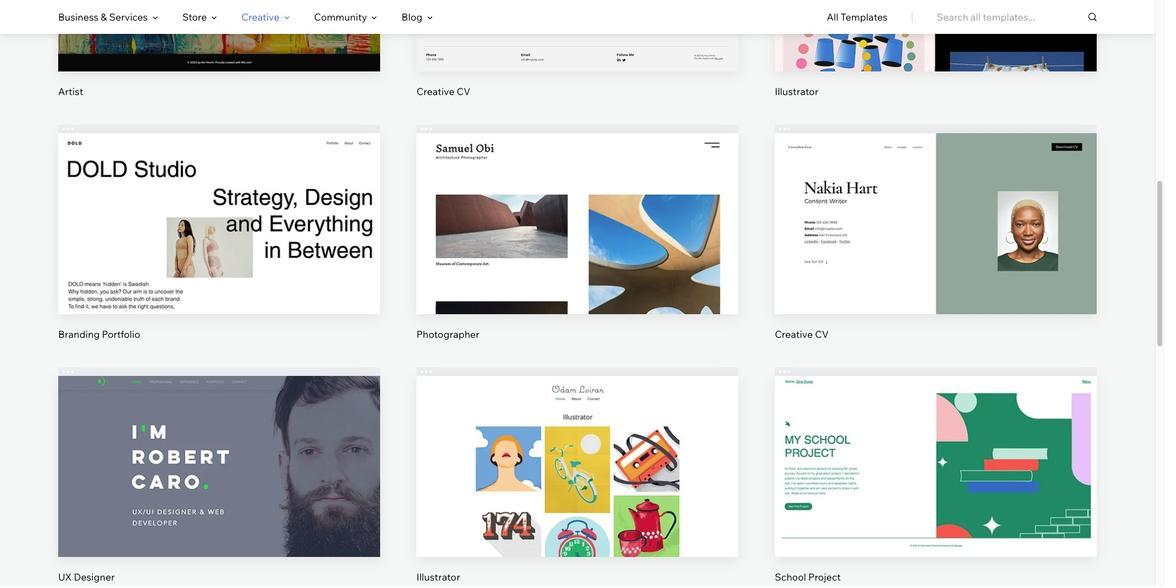 Task type: locate. For each thing, give the bounding box(es) containing it.
edit for branding portfolio
[[210, 200, 228, 212]]

view button inside illustrator group
[[549, 476, 606, 505]]

1 horizontal spatial cv
[[815, 329, 829, 341]]

community
[[314, 11, 367, 23]]

edit for ux designer
[[210, 443, 228, 455]]

0 horizontal spatial portfolio & cv website templates - illustrator image
[[417, 377, 738, 558]]

edit inside ux designer group
[[210, 443, 228, 455]]

view inside school project group
[[925, 484, 947, 496]]

0 vertical spatial creative
[[241, 11, 279, 23]]

illustrator for illustrator group containing edit
[[417, 572, 460, 584]]

illustrator
[[775, 86, 818, 98], [417, 572, 460, 584]]

edit button for ux designer
[[190, 434, 248, 463]]

1 vertical spatial portfolio & cv website templates - creative cv image
[[775, 134, 1097, 315]]

all templates
[[827, 11, 888, 23]]

view for branding portfolio
[[208, 241, 230, 253]]

1 horizontal spatial creative
[[417, 86, 454, 98]]

view button inside branding portfolio group
[[190, 233, 248, 262]]

illustrator group
[[775, 0, 1097, 98], [417, 368, 738, 584]]

view inside illustrator group
[[566, 484, 589, 496]]

None search field
[[937, 0, 1097, 34]]

1 vertical spatial creative cv
[[775, 329, 829, 341]]

view button inside photographer group
[[549, 233, 606, 262]]

view button inside ux designer group
[[190, 476, 248, 505]]

services
[[109, 11, 148, 23]]

portfolio & cv website templates - illustrator image
[[775, 0, 1097, 72], [417, 377, 738, 558]]

Search search field
[[937, 0, 1097, 34]]

edit inside creative cv group
[[927, 200, 945, 212]]

view button for school project
[[907, 476, 965, 505]]

1 vertical spatial illustrator
[[417, 572, 460, 584]]

1 horizontal spatial portfolio & cv website templates - illustrator image
[[775, 0, 1097, 72]]

edit inside illustrator group
[[568, 443, 587, 455]]

creative for creative cv group containing edit
[[775, 329, 813, 341]]

branding
[[58, 329, 100, 341]]

creative cv
[[417, 86, 470, 98], [775, 329, 829, 341]]

0 horizontal spatial creative
[[241, 11, 279, 23]]

business & services
[[58, 11, 148, 23]]

school
[[775, 572, 806, 584]]

1 horizontal spatial illustrator group
[[775, 0, 1097, 98]]

edit button
[[190, 191, 248, 221], [549, 191, 606, 221], [907, 191, 965, 221], [190, 434, 248, 463], [549, 434, 606, 463], [907, 434, 965, 463]]

2 vertical spatial creative
[[775, 329, 813, 341]]

edit button for illustrator
[[549, 434, 606, 463]]

portfolio & cv website templates - photographer image
[[417, 134, 738, 315]]

0 horizontal spatial cv
[[457, 86, 470, 98]]

creative cv group
[[417, 0, 738, 98], [775, 125, 1097, 341]]

0 vertical spatial portfolio & cv website templates - illustrator image
[[775, 0, 1097, 72]]

1 vertical spatial illustrator group
[[417, 368, 738, 584]]

0 horizontal spatial illustrator
[[417, 572, 460, 584]]

0 vertical spatial creative cv group
[[417, 0, 738, 98]]

edit
[[210, 200, 228, 212], [568, 200, 587, 212], [927, 200, 945, 212], [210, 443, 228, 455], [568, 443, 587, 455], [927, 443, 945, 455]]

edit button inside illustrator group
[[549, 434, 606, 463]]

edit button inside branding portfolio group
[[190, 191, 248, 221]]

edit button inside creative cv group
[[907, 191, 965, 221]]

edit inside photographer group
[[568, 200, 587, 212]]

edit button inside school project group
[[907, 434, 965, 463]]

creative
[[241, 11, 279, 23], [417, 86, 454, 98], [775, 329, 813, 341]]

0 vertical spatial creative cv
[[417, 86, 470, 98]]

view for creative cv
[[925, 241, 947, 253]]

artist group
[[58, 0, 380, 98]]

0 horizontal spatial illustrator group
[[417, 368, 738, 584]]

1 vertical spatial creative cv group
[[775, 125, 1097, 341]]

edit inside school project group
[[927, 443, 945, 455]]

0 vertical spatial illustrator group
[[775, 0, 1097, 98]]

view button inside creative cv group
[[907, 233, 965, 262]]

view button
[[190, 233, 248, 262], [549, 233, 606, 262], [907, 233, 965, 262], [190, 476, 248, 505], [549, 476, 606, 505], [907, 476, 965, 505]]

project
[[808, 572, 841, 584]]

edit for creative cv
[[927, 200, 945, 212]]

2 horizontal spatial creative
[[775, 329, 813, 341]]

business
[[58, 11, 98, 23]]

0 vertical spatial cv
[[457, 86, 470, 98]]

0 horizontal spatial creative cv group
[[417, 0, 738, 98]]

edit button for creative cv
[[907, 191, 965, 221]]

edit button for photographer
[[549, 191, 606, 221]]

illustrator group containing edit
[[417, 368, 738, 584]]

edit button inside ux designer group
[[190, 434, 248, 463]]

1 horizontal spatial creative cv
[[775, 329, 829, 341]]

cv
[[457, 86, 470, 98], [815, 329, 829, 341]]

view inside photographer group
[[566, 241, 589, 253]]

1 vertical spatial portfolio & cv website templates - illustrator image
[[417, 377, 738, 558]]

0 vertical spatial illustrator
[[775, 86, 818, 98]]

ux designer group
[[58, 368, 380, 584]]

portfolio & cv website templates - branding portfolio image
[[58, 134, 380, 315]]

ux
[[58, 572, 72, 584]]

1 horizontal spatial creative cv group
[[775, 125, 1097, 341]]

1 horizontal spatial illustrator
[[775, 86, 818, 98]]

photographer
[[417, 329, 479, 341]]

view button for creative cv
[[907, 233, 965, 262]]

1 vertical spatial cv
[[815, 329, 829, 341]]

1 vertical spatial creative
[[417, 86, 454, 98]]

view button inside school project group
[[907, 476, 965, 505]]

view inside ux designer group
[[208, 484, 230, 496]]

all
[[827, 11, 838, 23]]

0 horizontal spatial portfolio & cv website templates - creative cv image
[[417, 0, 738, 72]]

templates
[[841, 11, 888, 23]]

edit inside branding portfolio group
[[210, 200, 228, 212]]

creative for creative cv group containing creative cv
[[417, 86, 454, 98]]

portfolio & cv website templates - creative cv image
[[417, 0, 738, 72], [775, 134, 1097, 315]]

view
[[208, 241, 230, 253], [566, 241, 589, 253], [925, 241, 947, 253], [208, 484, 230, 496], [566, 484, 589, 496], [925, 484, 947, 496]]

0 vertical spatial portfolio & cv website templates - creative cv image
[[417, 0, 738, 72]]

1 horizontal spatial portfolio & cv website templates - creative cv image
[[775, 134, 1097, 315]]

view inside branding portfolio group
[[208, 241, 230, 253]]

0 horizontal spatial creative cv
[[417, 86, 470, 98]]

portfolio & cv website templates - school project image
[[775, 377, 1097, 558]]

edit button inside photographer group
[[549, 191, 606, 221]]

view for ux designer
[[208, 484, 230, 496]]



Task type: vqa. For each thing, say whether or not it's contained in the screenshot.
the bottom CV
yes



Task type: describe. For each thing, give the bounding box(es) containing it.
edit button for school project
[[907, 434, 965, 463]]

&
[[101, 11, 107, 23]]

blog
[[402, 11, 422, 23]]

illustrator for illustrator group containing illustrator
[[775, 86, 818, 98]]

school project
[[775, 572, 841, 584]]

portfolio & cv website templates - artist image
[[58, 0, 380, 72]]

photographer group
[[417, 125, 738, 341]]

branding portfolio group
[[58, 125, 380, 341]]

view for photographer
[[566, 241, 589, 253]]

portfolio & cv website templates - ux designer image
[[58, 377, 380, 558]]

all templates link
[[827, 1, 888, 33]]

view for school project
[[925, 484, 947, 496]]

view button for illustrator
[[549, 476, 606, 505]]

artist
[[58, 86, 83, 98]]

portfolio
[[102, 329, 140, 341]]

illustrator group containing illustrator
[[775, 0, 1097, 98]]

ux designer
[[58, 572, 115, 584]]

edit button for branding portfolio
[[190, 191, 248, 221]]

creative cv group containing creative cv
[[417, 0, 738, 98]]

view for illustrator
[[566, 484, 589, 496]]

categories by subject element
[[58, 1, 433, 33]]

branding portfolio
[[58, 329, 140, 341]]

edit for photographer
[[568, 200, 587, 212]]

school project group
[[775, 368, 1097, 584]]

designer
[[74, 572, 115, 584]]

store
[[182, 11, 207, 23]]

categories. use the left and right arrow keys to navigate the menu element
[[0, 0, 1155, 34]]

view button for photographer
[[549, 233, 606, 262]]

view button for ux designer
[[190, 476, 248, 505]]

view button for branding portfolio
[[190, 233, 248, 262]]

creative cv group containing edit
[[775, 125, 1097, 341]]

edit for school project
[[927, 443, 945, 455]]

creative inside categories by subject element
[[241, 11, 279, 23]]

edit for illustrator
[[568, 443, 587, 455]]



